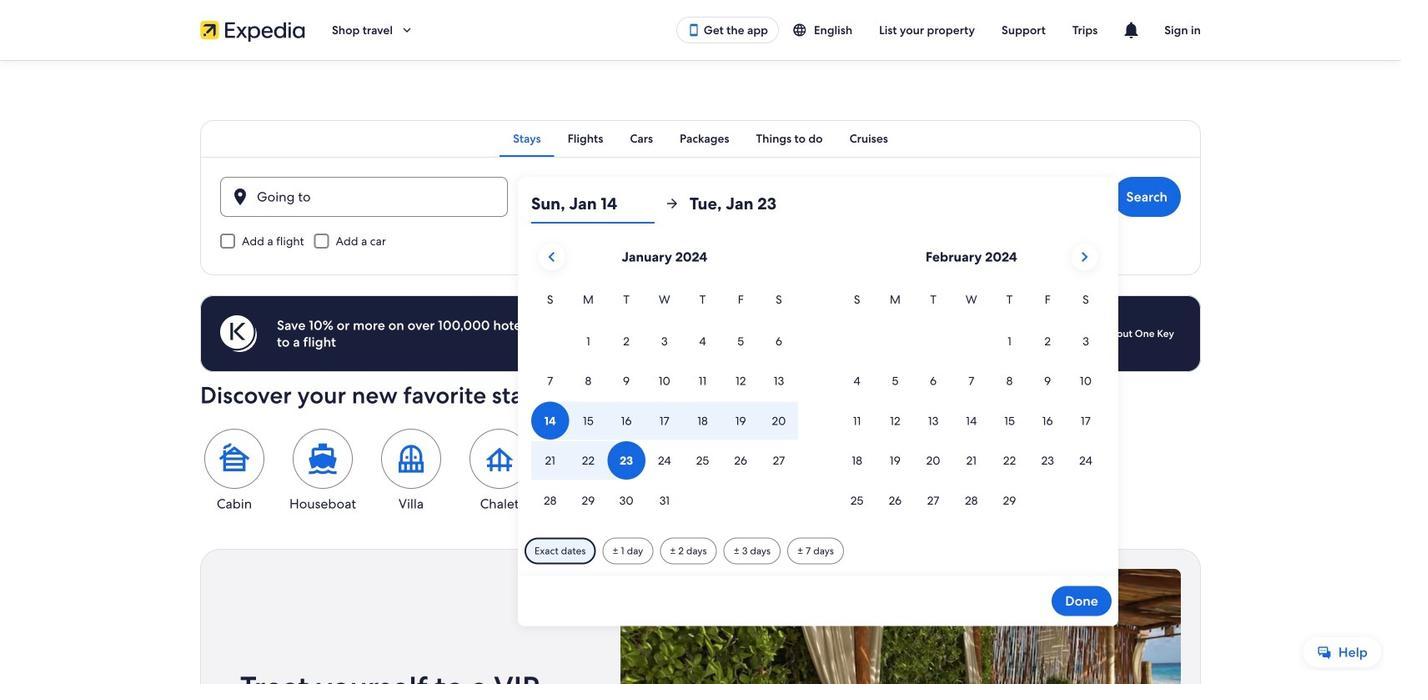 Task type: vqa. For each thing, say whether or not it's contained in the screenshot.
right "city"
no



Task type: locate. For each thing, give the bounding box(es) containing it.
tab list
[[200, 120, 1201, 157]]

communication center icon image
[[1121, 20, 1142, 40]]

february 2024 element
[[838, 290, 1105, 521]]

shop travel image
[[400, 23, 415, 38]]

expedia logo image
[[200, 18, 305, 42]]

main content
[[0, 60, 1402, 684]]

application
[[531, 237, 1105, 521]]



Task type: describe. For each thing, give the bounding box(es) containing it.
next month image
[[1075, 247, 1095, 267]]

download the app button image
[[687, 23, 701, 37]]

small image
[[793, 23, 814, 38]]

directional image
[[665, 196, 680, 211]]

january 2024 element
[[531, 290, 798, 521]]

previous month image
[[542, 247, 562, 267]]



